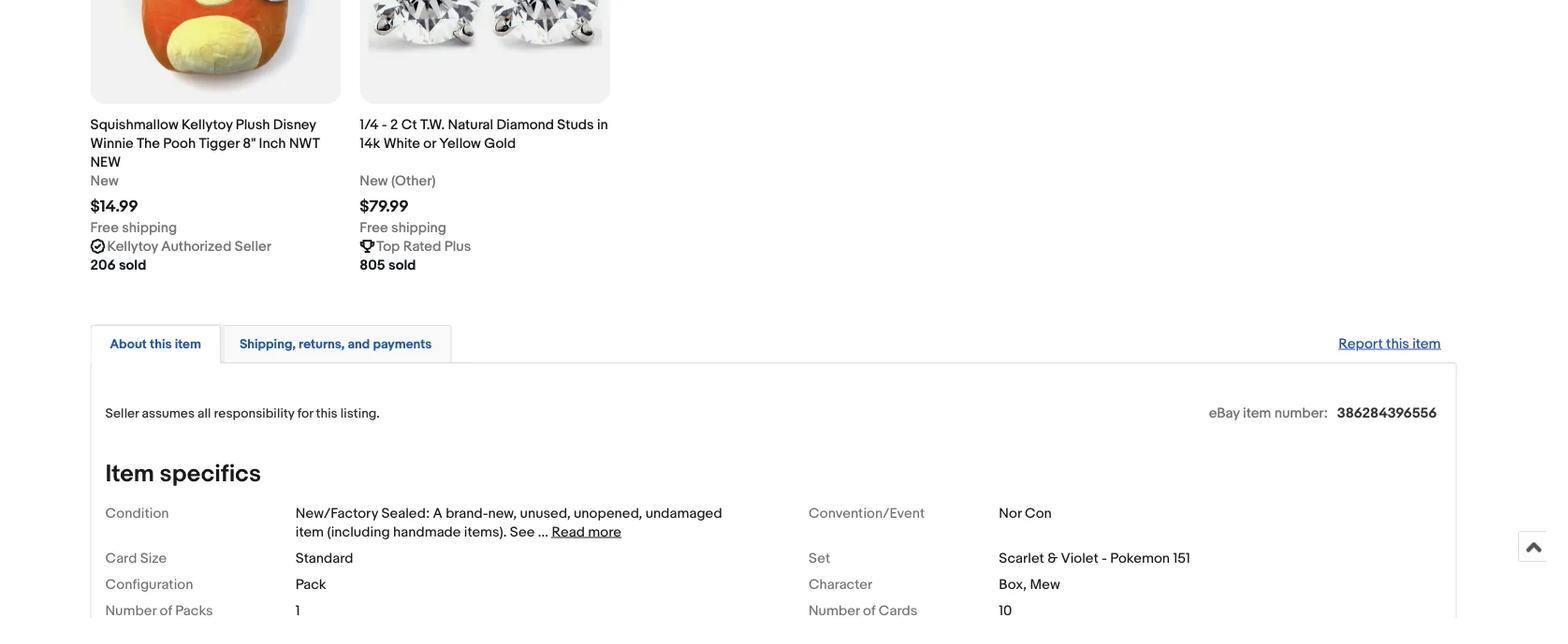 Task type: describe. For each thing, give the bounding box(es) containing it.
disney
[[273, 116, 316, 133]]

see
[[510, 523, 535, 540]]

condition
[[105, 505, 169, 522]]

convention/event
[[809, 505, 925, 522]]

yellow
[[439, 135, 481, 152]]

responsibility
[[214, 405, 295, 421]]

top
[[377, 238, 400, 255]]

seller inside text field
[[235, 238, 271, 255]]

805 sold text field
[[360, 256, 416, 274]]

configuration
[[105, 576, 193, 593]]

shipping, returns, and payments
[[240, 336, 432, 352]]

brand-
[[446, 505, 488, 522]]

card
[[105, 550, 137, 566]]

nor con
[[999, 505, 1052, 522]]

report
[[1339, 335, 1384, 352]]

con
[[1025, 505, 1052, 522]]

shipping inside "squishmallow kellytoy plush disney winnie the pooh tigger 8" inch nwt new new $14.99 free shipping"
[[122, 219, 177, 236]]

sealed:
[[382, 505, 430, 522]]

more
[[588, 523, 622, 540]]

mew
[[1030, 576, 1061, 593]]

2
[[390, 116, 398, 133]]

sold for $14.99
[[119, 257, 146, 273]]

items).
[[464, 523, 507, 540]]

for
[[297, 405, 313, 421]]

size
[[140, 550, 167, 566]]

set
[[809, 550, 831, 566]]

this for about
[[150, 336, 172, 352]]

386284396556
[[1338, 404, 1438, 421]]

item right ebay
[[1244, 404, 1272, 421]]

undamaged
[[646, 505, 723, 522]]

nor
[[999, 505, 1022, 522]]

item specifics
[[105, 459, 261, 488]]

151
[[1174, 550, 1191, 566]]

card size
[[105, 550, 167, 566]]

item
[[105, 459, 154, 488]]

about
[[110, 336, 147, 352]]

1/4 - 2 ct t.w. natural diamond studs in 14k white or yellow gold
[[360, 116, 608, 152]]

pokemon
[[1111, 550, 1171, 566]]

unopened,
[[574, 505, 643, 522]]

in
[[597, 116, 608, 133]]

1 horizontal spatial this
[[316, 405, 338, 421]]

box, mew
[[999, 576, 1061, 593]]

206
[[90, 257, 116, 273]]

new/factory
[[296, 505, 378, 522]]

item inside button
[[175, 336, 201, 352]]

about this item button
[[110, 335, 201, 353]]

or
[[424, 135, 436, 152]]

Top Rated Plus text field
[[377, 237, 471, 256]]

shipping inside new (other) $79.99 free shipping
[[392, 219, 447, 236]]

report this item
[[1339, 335, 1442, 352]]

specifics
[[160, 459, 261, 488]]

item inside 'link'
[[1413, 335, 1442, 352]]

t.w.
[[420, 116, 445, 133]]

805
[[360, 257, 386, 273]]

(other)
[[391, 172, 436, 189]]

new,
[[488, 505, 517, 522]]

$79.99 text field
[[360, 197, 409, 217]]

Free shipping text field
[[360, 218, 447, 237]]

top rated plus
[[377, 238, 471, 255]]

a
[[433, 505, 443, 522]]

the
[[137, 135, 160, 152]]

plush
[[236, 116, 270, 133]]

ebay item number: 386284396556
[[1210, 404, 1438, 421]]

all
[[198, 405, 211, 421]]

natural
[[448, 116, 494, 133]]

rated
[[403, 238, 442, 255]]

read more
[[552, 523, 622, 540]]

tab list containing about this item
[[90, 321, 1458, 363]]

206 sold text field
[[90, 256, 146, 274]]

pooh
[[163, 135, 196, 152]]

box,
[[999, 576, 1027, 593]]

tigger
[[199, 135, 240, 152]]

squishmallow kellytoy plush disney winnie the pooh tigger 8" inch nwt new new $14.99 free shipping
[[90, 116, 320, 236]]

number:
[[1275, 404, 1329, 421]]

new
[[90, 154, 121, 170]]

seller assumes all responsibility for this listing.
[[105, 405, 380, 421]]

read
[[552, 523, 585, 540]]

inch
[[259, 135, 286, 152]]



Task type: locate. For each thing, give the bounding box(es) containing it.
0 horizontal spatial sold
[[119, 257, 146, 273]]

Kellytoy Authorized Seller text field
[[107, 237, 271, 256]]

new inside "squishmallow kellytoy plush disney winnie the pooh tigger 8" inch nwt new new $14.99 free shipping"
[[90, 172, 119, 189]]

item up standard
[[296, 523, 324, 540]]

shipping down $14.99
[[122, 219, 177, 236]]

white
[[384, 135, 420, 152]]

0 vertical spatial kellytoy
[[182, 116, 233, 133]]

1 horizontal spatial seller
[[235, 238, 271, 255]]

kellytoy
[[182, 116, 233, 133], [107, 238, 158, 255]]

this right report
[[1387, 335, 1410, 352]]

pack
[[296, 576, 327, 593]]

seller left assumes
[[105, 405, 139, 421]]

about this item
[[110, 336, 201, 352]]

Free shipping text field
[[90, 218, 177, 237]]

sold right the 206
[[119, 257, 146, 273]]

1 free from the left
[[90, 219, 119, 236]]

1 horizontal spatial shipping
[[392, 219, 447, 236]]

payments
[[373, 336, 432, 352]]

1 vertical spatial kellytoy
[[107, 238, 158, 255]]

standard
[[296, 550, 354, 566]]

1 new from the left
[[90, 172, 119, 189]]

2 horizontal spatial this
[[1387, 335, 1410, 352]]

unused,
[[520, 505, 571, 522]]

seller right authorized on the left of page
[[235, 238, 271, 255]]

kellytoy inside text field
[[107, 238, 158, 255]]

handmade
[[393, 523, 461, 540]]

item right report
[[1413, 335, 1442, 352]]

1 vertical spatial -
[[1102, 550, 1108, 566]]

ct
[[401, 116, 417, 133]]

returns,
[[299, 336, 345, 352]]

1 horizontal spatial kellytoy
[[182, 116, 233, 133]]

1 sold from the left
[[119, 257, 146, 273]]

shipping
[[122, 219, 177, 236], [392, 219, 447, 236]]

authorized
[[161, 238, 232, 255]]

shipping, returns, and payments button
[[240, 335, 432, 353]]

new/factory sealed: a brand-new, unused, unopened, undamaged item (including handmade items). see ...
[[296, 505, 723, 540]]

winnie
[[90, 135, 134, 152]]

$79.99
[[360, 197, 409, 217]]

sold for $79.99
[[389, 257, 416, 273]]

1 horizontal spatial new
[[360, 172, 388, 189]]

tab list
[[90, 321, 1458, 363]]

seller
[[235, 238, 271, 255], [105, 405, 139, 421]]

new down new
[[90, 172, 119, 189]]

kellytoy up tigger at left
[[182, 116, 233, 133]]

805 sold
[[360, 257, 416, 273]]

free down $79.99 text box
[[360, 219, 388, 236]]

0 horizontal spatial kellytoy
[[107, 238, 158, 255]]

new up $79.99
[[360, 172, 388, 189]]

free down $14.99 text field at the left of the page
[[90, 219, 119, 236]]

report this item link
[[1330, 326, 1451, 361]]

0 horizontal spatial seller
[[105, 405, 139, 421]]

- left 2
[[382, 116, 387, 133]]

2 sold from the left
[[389, 257, 416, 273]]

0 horizontal spatial shipping
[[122, 219, 177, 236]]

1 vertical spatial seller
[[105, 405, 139, 421]]

- inside 1/4 - 2 ct t.w. natural diamond studs in 14k white or yellow gold
[[382, 116, 387, 133]]

free inside new (other) $79.99 free shipping
[[360, 219, 388, 236]]

...
[[538, 523, 549, 540]]

assumes
[[142, 405, 195, 421]]

1 shipping from the left
[[122, 219, 177, 236]]

plus
[[445, 238, 471, 255]]

this for report
[[1387, 335, 1410, 352]]

scarlet
[[999, 550, 1045, 566]]

1/4
[[360, 116, 379, 133]]

0 horizontal spatial -
[[382, 116, 387, 133]]

0 horizontal spatial this
[[150, 336, 172, 352]]

sold inside "text box"
[[119, 257, 146, 273]]

this inside the 'report this item' 'link'
[[1387, 335, 1410, 352]]

free inside "squishmallow kellytoy plush disney winnie the pooh tigger 8" inch nwt new new $14.99 free shipping"
[[90, 219, 119, 236]]

nwt
[[289, 135, 320, 152]]

listing.
[[341, 405, 380, 421]]

character
[[809, 576, 873, 593]]

(including
[[327, 523, 390, 540]]

this right about
[[150, 336, 172, 352]]

0 vertical spatial -
[[382, 116, 387, 133]]

violet
[[1061, 550, 1099, 566]]

this
[[1387, 335, 1410, 352], [150, 336, 172, 352], [316, 405, 338, 421]]

ebay
[[1210, 404, 1240, 421]]

this inside "about this item" button
[[150, 336, 172, 352]]

this right for
[[316, 405, 338, 421]]

shipping up "rated" on the top left
[[392, 219, 447, 236]]

sold
[[119, 257, 146, 273], [389, 257, 416, 273]]

item inside new/factory sealed: a brand-new, unused, unopened, undamaged item (including handmade items). see ...
[[296, 523, 324, 540]]

free
[[90, 219, 119, 236], [360, 219, 388, 236]]

$14.99
[[90, 197, 138, 217]]

new
[[90, 172, 119, 189], [360, 172, 388, 189]]

8"
[[243, 135, 256, 152]]

New (Other) text field
[[360, 171, 436, 190]]

gold
[[484, 135, 516, 152]]

- right violet
[[1102, 550, 1108, 566]]

New text field
[[90, 171, 119, 190]]

new (other) $79.99 free shipping
[[360, 172, 447, 236]]

0 horizontal spatial new
[[90, 172, 119, 189]]

2 shipping from the left
[[392, 219, 447, 236]]

kellytoy inside "squishmallow kellytoy plush disney winnie the pooh tigger 8" inch nwt new new $14.99 free shipping"
[[182, 116, 233, 133]]

kellytoy authorized seller
[[107, 238, 271, 255]]

studs
[[557, 116, 594, 133]]

read more button
[[552, 523, 622, 540]]

2 free from the left
[[360, 219, 388, 236]]

scarlet & violet - pokemon 151
[[999, 550, 1191, 566]]

14k
[[360, 135, 380, 152]]

kellytoy down free shipping text box
[[107, 238, 158, 255]]

2 new from the left
[[360, 172, 388, 189]]

206 sold
[[90, 257, 146, 273]]

item right about
[[175, 336, 201, 352]]

1 horizontal spatial sold
[[389, 257, 416, 273]]

0 horizontal spatial free
[[90, 219, 119, 236]]

shipping,
[[240, 336, 296, 352]]

and
[[348, 336, 370, 352]]

-
[[382, 116, 387, 133], [1102, 550, 1108, 566]]

diamond
[[497, 116, 554, 133]]

0 vertical spatial seller
[[235, 238, 271, 255]]

1 horizontal spatial free
[[360, 219, 388, 236]]

item
[[1413, 335, 1442, 352], [175, 336, 201, 352], [1244, 404, 1272, 421], [296, 523, 324, 540]]

1 horizontal spatial -
[[1102, 550, 1108, 566]]

sold inside text box
[[389, 257, 416, 273]]

&
[[1048, 550, 1058, 566]]

sold down top
[[389, 257, 416, 273]]

new inside new (other) $79.99 free shipping
[[360, 172, 388, 189]]

$14.99 text field
[[90, 197, 138, 217]]



Task type: vqa. For each thing, say whether or not it's contained in the screenshot.
new (other) text field
yes



